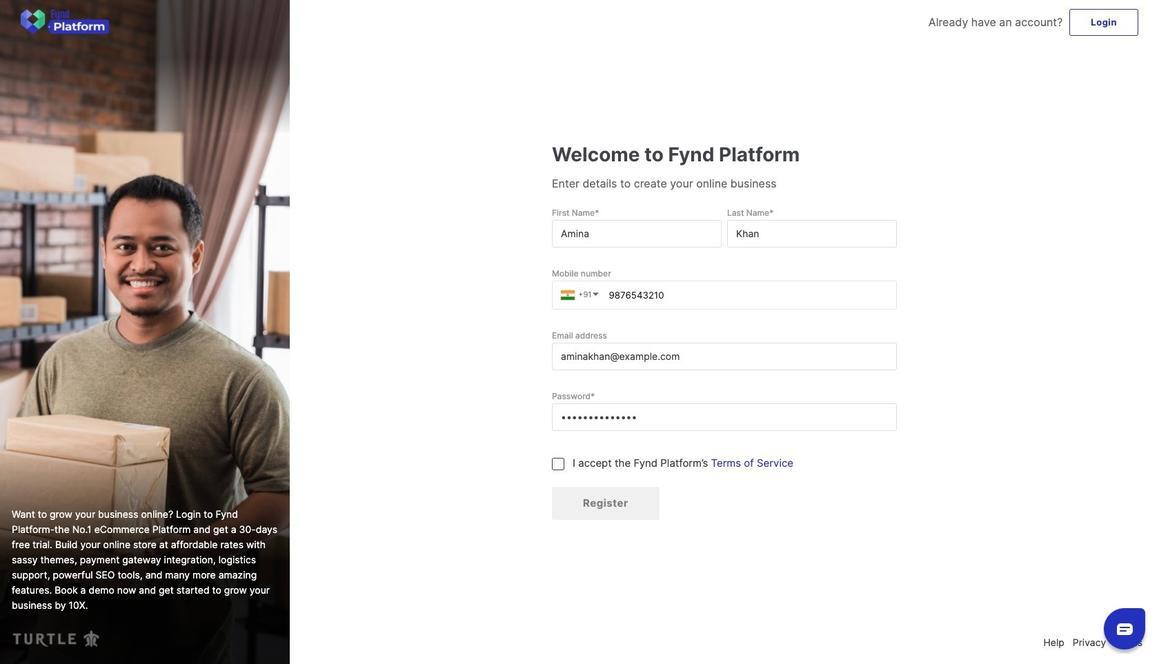 Task type: describe. For each thing, give the bounding box(es) containing it.
fynd platform image
[[21, 9, 109, 33]]

Enter a phone number telephone field
[[605, 281, 897, 309]]



Task type: locate. For each thing, give the bounding box(es) containing it.
None password field
[[552, 404, 898, 431]]

None text field
[[552, 343, 898, 370]]

None text field
[[552, 220, 722, 248], [728, 220, 898, 248], [552, 220, 722, 248], [728, 220, 898, 248]]



